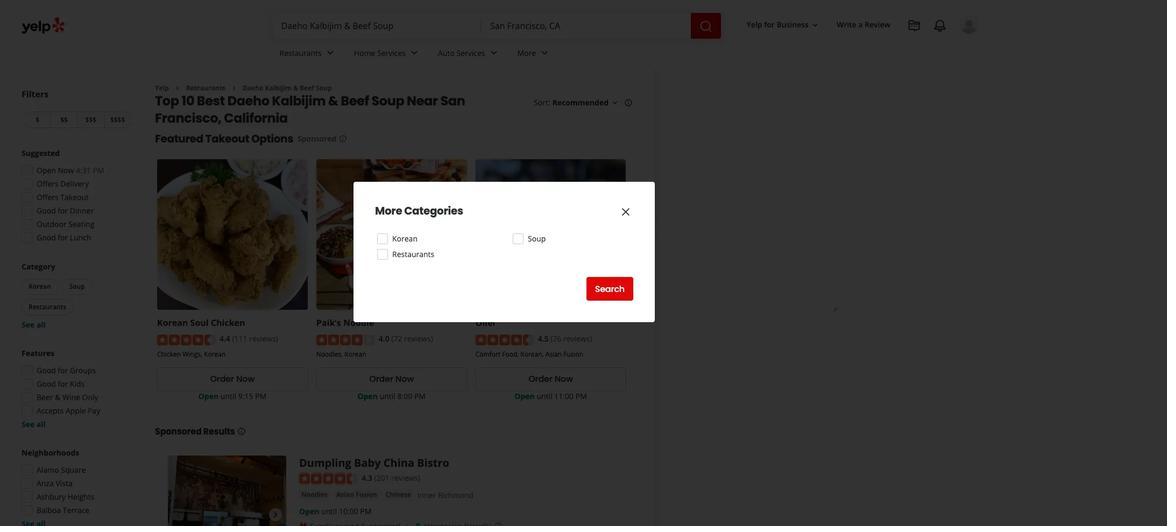 Task type: vqa. For each thing, say whether or not it's contained in the screenshot.
Top 10 Best Daeho Kalbijim & Beef Soup Near San Francisco, California
yes



Task type: describe. For each thing, give the bounding box(es) containing it.
see all for features
[[22, 419, 46, 430]]

for for kids
[[58, 379, 68, 389]]

$$$
[[85, 115, 96, 124]]

for for groups
[[58, 366, 68, 376]]

ollei link
[[476, 317, 496, 329]]

daeho kalbijim & beef soup link
[[243, 83, 332, 93]]

open until 10:00 pm
[[299, 507, 372, 517]]

auto services
[[438, 48, 485, 58]]

options
[[251, 132, 293, 147]]

$$
[[60, 115, 68, 124]]

korean up 4.4 star rating image
[[157, 317, 188, 329]]

home services
[[354, 48, 406, 58]]

results
[[203, 426, 235, 438]]

korean button
[[22, 279, 58, 295]]

open inside group
[[37, 165, 56, 176]]

16 info v2 image
[[339, 135, 347, 143]]

yelp for 'yelp' link
[[155, 83, 169, 93]]

see for features
[[22, 419, 35, 430]]

until for korean soul chicken
[[221, 391, 236, 401]]

korean,
[[521, 350, 544, 359]]

soup inside button
[[69, 282, 85, 291]]

notifications image
[[934, 19, 947, 32]]

business
[[777, 20, 809, 30]]

good for good for groups
[[37, 366, 56, 376]]

yelp for business button
[[743, 15, 824, 35]]

pay
[[88, 406, 100, 416]]

pm right the 10:00
[[360, 507, 372, 517]]

dumpling baby china bistro link
[[299, 456, 450, 470]]

16 vegetarian v2 image
[[414, 523, 423, 527]]

lunch
[[70, 233, 91, 243]]

featured
[[155, 132, 203, 147]]

alamo
[[37, 465, 59, 475]]

order inside noodles, korean order now
[[370, 373, 394, 386]]

8:00
[[398, 391, 413, 401]]

near
[[407, 92, 438, 110]]

sponsored for sponsored results
[[155, 426, 202, 438]]

korean inside noodles, korean order now
[[345, 350, 366, 359]]

reviews) down china
[[392, 473, 421, 483]]

$ button
[[24, 111, 50, 128]]

noodles, korean order now
[[317, 350, 414, 386]]

more for more categories
[[375, 204, 402, 219]]

restaurants left 16 chevron right v2 image
[[186, 83, 226, 93]]

sponsored results
[[155, 426, 235, 438]]

paik's noodle link
[[317, 317, 374, 329]]

noodles link
[[299, 490, 330, 501]]

4.5 (76 reviews)
[[538, 334, 593, 344]]

suggested
[[22, 148, 60, 158]]

auto
[[438, 48, 455, 58]]

0 horizontal spatial beef
[[300, 83, 314, 93]]

baby
[[354, 456, 381, 470]]

reviews) for ollei
[[564, 334, 593, 344]]

noodles
[[302, 491, 328, 500]]

for for lunch
[[58, 233, 68, 243]]

offers for offers delivery
[[37, 179, 59, 189]]

review
[[865, 20, 891, 30]]

chinese
[[386, 491, 411, 500]]

yelp for yelp for business
[[747, 20, 763, 30]]

services for auto services
[[457, 48, 485, 58]]

$$ button
[[50, 111, 77, 128]]

top
[[155, 92, 179, 110]]

accepts apple pay
[[37, 406, 100, 416]]

1 vertical spatial chicken
[[157, 350, 181, 359]]

offers for offers takeout
[[37, 192, 59, 202]]

until for paik's noodle
[[380, 391, 396, 401]]

all for features
[[37, 419, 46, 430]]

korean inside button
[[29, 282, 51, 291]]

close image
[[620, 206, 633, 219]]

1 vertical spatial restaurants link
[[186, 83, 226, 93]]

san
[[441, 92, 466, 110]]

pm for korean soul chicken
[[255, 391, 267, 401]]

vista
[[56, 479, 73, 489]]

beef inside the "top 10 best daeho kalbijim & beef soup near san francisco, california"
[[341, 92, 369, 110]]

asian fusion link
[[334, 490, 379, 501]]

soul
[[190, 317, 209, 329]]

see for category
[[22, 320, 35, 330]]

order for korean soul chicken
[[210, 373, 234, 386]]

pm inside group
[[93, 165, 104, 176]]

features
[[22, 348, 55, 359]]

until left the 10:00
[[322, 507, 337, 517]]

24 chevron down v2 image for more
[[539, 47, 551, 59]]

good for groups
[[37, 366, 96, 376]]

open for korean soul chicken
[[199, 391, 219, 401]]

search button
[[587, 277, 634, 301]]

chinese button
[[384, 490, 413, 501]]

category
[[22, 262, 55, 272]]

until for ollei
[[537, 391, 553, 401]]

daeho kalbijim & beef soup
[[243, 83, 332, 93]]

open now 4:31 pm
[[37, 165, 104, 176]]

for for dinner
[[58, 206, 68, 216]]

chicken wings, korean
[[157, 350, 226, 359]]

search image
[[700, 20, 713, 33]]

slideshow element
[[168, 456, 286, 527]]

now up the 9:15
[[236, 373, 255, 386]]

0 vertical spatial chicken
[[211, 317, 245, 329]]

1 horizontal spatial asian
[[546, 350, 562, 359]]

soup button
[[62, 279, 92, 295]]

reviews) for korean soul chicken
[[249, 334, 278, 344]]

delivery
[[60, 179, 89, 189]]

more categories
[[375, 204, 463, 219]]

10
[[182, 92, 194, 110]]

asian fusion
[[336, 491, 377, 500]]

& inside the "top 10 best daeho kalbijim & beef soup near san francisco, california"
[[328, 92, 338, 110]]

4.3
[[362, 473, 373, 483]]

services for home services
[[377, 48, 406, 58]]

see all button for features
[[22, 419, 46, 430]]

noodles button
[[299, 490, 330, 501]]

restaurants inside button
[[29, 303, 66, 312]]

now inside group
[[58, 165, 74, 176]]

a
[[859, 20, 863, 30]]

projects image
[[908, 19, 921, 32]]

kalbijim inside the "top 10 best daeho kalbijim & beef soup near san francisco, california"
[[272, 92, 326, 110]]

9:15
[[238, 391, 253, 401]]

order now for ollei
[[529, 373, 573, 386]]

24 chevron down v2 image for auto services
[[488, 47, 501, 59]]

4.4
[[220, 334, 230, 344]]

$
[[36, 115, 39, 124]]

inner
[[418, 491, 436, 501]]

good for kids
[[37, 379, 85, 389]]

top 10 best daeho kalbijim & beef soup near san francisco, california
[[155, 92, 466, 127]]

0 vertical spatial fusion
[[564, 350, 584, 359]]

all for category
[[37, 320, 46, 330]]

(72
[[392, 334, 402, 344]]

reviews) for paik's noodle
[[404, 334, 433, 344]]

see all for category
[[22, 320, 46, 330]]

anza
[[37, 479, 54, 489]]

comfort food, korean, asian fusion
[[476, 350, 584, 359]]

4.3 star rating image
[[299, 474, 358, 485]]

ashbury heights
[[37, 492, 94, 502]]

restaurants button
[[22, 299, 73, 316]]

dumpling baby china bistro
[[299, 456, 450, 470]]

good for lunch
[[37, 233, 91, 243]]

korean down the 4.4
[[204, 350, 226, 359]]

restaurants inside more categories dialog
[[393, 249, 435, 260]]

francisco,
[[155, 110, 222, 127]]

good for good for lunch
[[37, 233, 56, 243]]

heights
[[68, 492, 94, 502]]

4.4 star rating image
[[157, 335, 215, 345]]

16 chevron right v2 image
[[230, 84, 238, 93]]

for for business
[[765, 20, 775, 30]]



Task type: locate. For each thing, give the bounding box(es) containing it.
1 vertical spatial yelp
[[155, 83, 169, 93]]

search
[[595, 283, 625, 295]]

beef
[[300, 83, 314, 93], [341, 92, 369, 110]]

2 order now from the left
[[529, 373, 573, 386]]

for down outdoor seating at the left top of the page
[[58, 233, 68, 243]]

1 horizontal spatial 16 info v2 image
[[625, 99, 633, 107]]

2 see all from the top
[[22, 419, 46, 430]]

offers up offers takeout
[[37, 179, 59, 189]]

$$$$
[[110, 115, 125, 124]]

2 services from the left
[[457, 48, 485, 58]]

pm
[[93, 165, 104, 176], [255, 391, 267, 401], [415, 391, 426, 401], [576, 391, 587, 401], [360, 507, 372, 517]]

now up 8:00 on the bottom left
[[396, 373, 414, 386]]

asian
[[546, 350, 562, 359], [336, 491, 354, 500]]

1 good from the top
[[37, 206, 56, 216]]

open
[[37, 165, 56, 176], [199, 391, 219, 401], [358, 391, 378, 401], [515, 391, 535, 401], [299, 507, 320, 517]]

takeout down "california"
[[205, 132, 249, 147]]

1 vertical spatial fusion
[[356, 491, 377, 500]]

beer
[[37, 393, 53, 403]]

0 vertical spatial see
[[22, 320, 35, 330]]

0 horizontal spatial order now
[[210, 373, 255, 386]]

user actions element
[[739, 13, 995, 80]]

pm right 8:00 on the bottom left
[[415, 391, 426, 401]]

1 order now from the left
[[210, 373, 255, 386]]

asian up the 10:00
[[336, 491, 354, 500]]

takeout for offers
[[60, 192, 89, 202]]

order now for korean soul chicken
[[210, 373, 255, 386]]

see all button down accepts on the left
[[22, 419, 46, 430]]

ollei
[[476, 317, 496, 329]]

group containing suggested
[[18, 148, 134, 247]]

auto services link
[[430, 39, 509, 70]]

open until 8:00 pm
[[358, 391, 426, 401]]

good down features
[[37, 366, 56, 376]]

1 horizontal spatial order now link
[[317, 368, 467, 391]]

kalbijim
[[265, 83, 292, 93], [272, 92, 326, 110]]

2 horizontal spatial &
[[328, 92, 338, 110]]

yelp for business
[[747, 20, 809, 30]]

pm for paik's noodle
[[415, 391, 426, 401]]

order
[[210, 373, 234, 386], [370, 373, 394, 386], [529, 373, 553, 386]]

more left categories
[[375, 204, 402, 219]]

1 horizontal spatial restaurants link
[[271, 39, 346, 70]]

2 horizontal spatial order
[[529, 373, 553, 386]]

0 horizontal spatial &
[[55, 393, 61, 403]]

restaurants inside business categories element
[[280, 48, 322, 58]]

0 horizontal spatial restaurants link
[[186, 83, 226, 93]]

16 info v2 image right results
[[237, 427, 246, 436]]

2 see from the top
[[22, 419, 35, 430]]

more up sort:
[[518, 48, 536, 58]]

1 24 chevron down v2 image from the left
[[408, 47, 421, 59]]

0 horizontal spatial 24 chevron down v2 image
[[324, 47, 337, 59]]

1 24 chevron down v2 image from the left
[[324, 47, 337, 59]]

order now up open until 11:00 pm
[[529, 373, 573, 386]]

yelp link
[[155, 83, 169, 93]]

see all button down restaurants button
[[22, 320, 46, 330]]

1 horizontal spatial order now
[[529, 373, 573, 386]]

sponsored
[[298, 134, 337, 144], [155, 426, 202, 438]]

2 offers from the top
[[37, 192, 59, 202]]

services right home
[[377, 48, 406, 58]]

restaurants down korean button
[[29, 303, 66, 312]]

now up 11:00
[[555, 373, 573, 386]]

sponsored left 16 info v2 icon
[[298, 134, 337, 144]]

see all
[[22, 320, 46, 330], [22, 419, 46, 430]]

soup inside more categories dialog
[[528, 234, 546, 244]]

10:00
[[339, 507, 358, 517]]

offers takeout
[[37, 192, 89, 202]]

see all button for category
[[22, 320, 46, 330]]

open left 11:00
[[515, 391, 535, 401]]

inner richmond
[[418, 491, 474, 501]]

16 family owned v2 image
[[299, 523, 308, 527]]

24 chevron down v2 image inside "restaurants" link
[[324, 47, 337, 59]]

0 vertical spatial offers
[[37, 179, 59, 189]]

1 vertical spatial all
[[37, 419, 46, 430]]

noodle
[[343, 317, 374, 329]]

24 chevron down v2 image inside home services link
[[408, 47, 421, 59]]

korean down more categories
[[393, 234, 418, 244]]

daeho right 16 chevron right v2 image
[[243, 83, 264, 93]]

balboa
[[37, 506, 61, 516]]

open for paik's noodle
[[358, 391, 378, 401]]

fusion down 4.3
[[356, 491, 377, 500]]

only
[[82, 393, 98, 403]]

2 24 chevron down v2 image from the left
[[488, 47, 501, 59]]

0 vertical spatial all
[[37, 320, 46, 330]]

kalbijim up "california"
[[265, 83, 292, 93]]

order now link down (72
[[317, 368, 467, 391]]

until left 8:00 on the bottom left
[[380, 391, 396, 401]]

2 good from the top
[[37, 233, 56, 243]]

24 chevron down v2 image
[[324, 47, 337, 59], [539, 47, 551, 59]]

group
[[18, 148, 134, 247], [19, 262, 134, 331], [18, 348, 134, 430], [18, 448, 134, 527]]

for up good for kids
[[58, 366, 68, 376]]

all down accepts on the left
[[37, 419, 46, 430]]

more categories dialog
[[0, 0, 1168, 527]]

0 horizontal spatial asian
[[336, 491, 354, 500]]

seating
[[69, 219, 94, 229]]

order for ollei
[[529, 373, 553, 386]]

good
[[37, 206, 56, 216], [37, 233, 56, 243], [37, 366, 56, 376], [37, 379, 56, 389]]

16 info v2 image down business categories element
[[625, 99, 633, 107]]

0 horizontal spatial fusion
[[356, 491, 377, 500]]

wine
[[62, 393, 80, 403]]

until left 11:00
[[537, 391, 553, 401]]

filters
[[22, 88, 49, 100]]

korean soul chicken
[[157, 317, 245, 329]]

restaurants link
[[271, 39, 346, 70], [186, 83, 226, 93]]

1 horizontal spatial yelp
[[747, 20, 763, 30]]

until
[[221, 391, 236, 401], [380, 391, 396, 401], [537, 391, 553, 401], [322, 507, 337, 517]]

1 horizontal spatial &
[[293, 83, 298, 93]]

0 vertical spatial see all button
[[22, 320, 46, 330]]

restaurants link up the daeho kalbijim & beef soup
[[271, 39, 346, 70]]

4.5
[[538, 334, 549, 344]]

3 good from the top
[[37, 366, 56, 376]]

3 order from the left
[[529, 373, 553, 386]]

outdoor seating
[[37, 219, 94, 229]]

4 star rating image
[[317, 335, 375, 345]]

apple
[[66, 406, 86, 416]]

daeho right best
[[228, 92, 270, 110]]

(201
[[374, 473, 390, 483]]

see all down accepts on the left
[[22, 419, 46, 430]]

0 horizontal spatial yelp
[[155, 83, 169, 93]]

open up 16 family owned v2 icon
[[299, 507, 320, 517]]

business categories element
[[271, 39, 979, 70]]

beer & wine only
[[37, 393, 98, 403]]

open up results
[[199, 391, 219, 401]]

until left the 9:15
[[221, 391, 236, 401]]

0 horizontal spatial 24 chevron down v2 image
[[408, 47, 421, 59]]

sponsored left results
[[155, 426, 202, 438]]

korean down 4 star rating image
[[345, 350, 366, 359]]

korean inside more categories dialog
[[393, 234, 418, 244]]

next image
[[269, 509, 282, 522]]

1 horizontal spatial beef
[[341, 92, 369, 110]]

wings,
[[183, 350, 202, 359]]

takeout down delivery
[[60, 192, 89, 202]]

for left business
[[765, 20, 775, 30]]

0 vertical spatial restaurants link
[[271, 39, 346, 70]]

$$$ button
[[77, 111, 104, 128]]

kalbijim up options on the left of page
[[272, 92, 326, 110]]

1 see from the top
[[22, 320, 35, 330]]

restaurants up the daeho kalbijim & beef soup
[[280, 48, 322, 58]]

1 offers from the top
[[37, 179, 59, 189]]

square
[[61, 465, 86, 475]]

order up open until 11:00 pm
[[529, 373, 553, 386]]

0 vertical spatial see all
[[22, 320, 46, 330]]

now up offers delivery
[[58, 165, 74, 176]]

0 vertical spatial more
[[518, 48, 536, 58]]

0 horizontal spatial chicken
[[157, 350, 181, 359]]

1 horizontal spatial sponsored
[[298, 134, 337, 144]]

more link
[[509, 39, 560, 70]]

restaurants link left 16 chevron right v2 image
[[186, 83, 226, 93]]

chicken up the 4.4
[[211, 317, 245, 329]]

order up 'open until 9:15 pm'
[[210, 373, 234, 386]]

good up beer
[[37, 379, 56, 389]]

group containing category
[[19, 262, 134, 331]]

0 horizontal spatial takeout
[[60, 192, 89, 202]]

group containing features
[[18, 348, 134, 430]]

0 vertical spatial sponsored
[[298, 134, 337, 144]]

open until 9:15 pm
[[199, 391, 267, 401]]

balboa terrace
[[37, 506, 89, 516]]

4.5 star rating image
[[476, 335, 534, 345]]

1 order from the left
[[210, 373, 234, 386]]

korean
[[393, 234, 418, 244], [29, 282, 51, 291], [157, 317, 188, 329], [204, 350, 226, 359], [345, 350, 366, 359]]

open down suggested
[[37, 165, 56, 176]]

fusion inside button
[[356, 491, 377, 500]]

all
[[37, 320, 46, 330], [37, 419, 46, 430]]

1 vertical spatial takeout
[[60, 192, 89, 202]]

None search field
[[273, 13, 723, 39]]

groups
[[70, 366, 96, 376]]

restaurants down more categories
[[393, 249, 435, 260]]

11:00
[[555, 391, 574, 401]]

2 order now link from the left
[[317, 368, 467, 391]]

0 horizontal spatial order
[[210, 373, 234, 386]]

dumpling
[[299, 456, 352, 470]]

0 horizontal spatial order now link
[[157, 368, 308, 391]]

24 chevron down v2 image for home services
[[408, 47, 421, 59]]

asian down (76 on the left of page
[[546, 350, 562, 359]]

1 horizontal spatial 24 chevron down v2 image
[[539, 47, 551, 59]]

california
[[224, 110, 288, 127]]

order now up 'open until 9:15 pm'
[[210, 373, 255, 386]]

16 info v2 image
[[625, 99, 633, 107], [237, 427, 246, 436]]

offers down offers delivery
[[37, 192, 59, 202]]

chicken down 4.4 star rating image
[[157, 350, 181, 359]]

1 horizontal spatial more
[[518, 48, 536, 58]]

open down noodles, korean order now
[[358, 391, 378, 401]]

1 vertical spatial more
[[375, 204, 402, 219]]

chinese link
[[384, 490, 413, 501]]

2 see all button from the top
[[22, 419, 46, 430]]

richmond
[[438, 491, 474, 501]]

yelp
[[747, 20, 763, 30], [155, 83, 169, 93]]

24 chevron down v2 image
[[408, 47, 421, 59], [488, 47, 501, 59]]

fusion down 4.5 (76 reviews)
[[564, 350, 584, 359]]

1 all from the top
[[37, 320, 46, 330]]

pm right 4:31
[[93, 165, 104, 176]]

reviews)
[[249, 334, 278, 344], [404, 334, 433, 344], [564, 334, 593, 344], [392, 473, 421, 483]]

yelp inside 'button'
[[747, 20, 763, 30]]

1 horizontal spatial chicken
[[211, 317, 245, 329]]

order now link for soul
[[157, 368, 308, 391]]

1 vertical spatial offers
[[37, 192, 59, 202]]

kids
[[70, 379, 85, 389]]

0 vertical spatial 16 info v2 image
[[625, 99, 633, 107]]

4.0
[[379, 334, 390, 344]]

24 chevron down v2 image inside auto services link
[[488, 47, 501, 59]]

chicken
[[211, 317, 245, 329], [157, 350, 181, 359]]

neighborhoods
[[22, 448, 79, 458]]

terrace
[[63, 506, 89, 516]]

1 vertical spatial see all
[[22, 419, 46, 430]]

1 vertical spatial see all button
[[22, 419, 46, 430]]

soup
[[316, 83, 332, 93], [372, 92, 405, 110], [528, 234, 546, 244], [69, 282, 85, 291]]

asian inside button
[[336, 491, 354, 500]]

24 chevron down v2 image right auto services
[[488, 47, 501, 59]]

order now link for noodle
[[317, 368, 467, 391]]

24 chevron down v2 image for restaurants
[[324, 47, 337, 59]]

info icon image
[[494, 522, 503, 527], [494, 522, 503, 527]]

offers delivery
[[37, 179, 89, 189]]

home
[[354, 48, 376, 58]]

1 horizontal spatial fusion
[[564, 350, 584, 359]]

korean soul chicken link
[[157, 317, 245, 329]]

0 horizontal spatial sponsored
[[155, 426, 202, 438]]

4:31
[[76, 165, 91, 176]]

0 vertical spatial asian
[[546, 350, 562, 359]]

2 horizontal spatial order now link
[[476, 368, 626, 391]]

2 all from the top
[[37, 419, 46, 430]]

1 order now link from the left
[[157, 368, 308, 391]]

good for dinner
[[37, 206, 94, 216]]

0 horizontal spatial more
[[375, 204, 402, 219]]

comfort
[[476, 350, 501, 359]]

see up neighborhoods
[[22, 419, 35, 430]]

sort:
[[534, 98, 551, 108]]

now inside noodles, korean order now
[[396, 373, 414, 386]]

0 vertical spatial yelp
[[747, 20, 763, 30]]

1 vertical spatial 16 info v2 image
[[237, 427, 246, 436]]

more inside dialog
[[375, 204, 402, 219]]

1 vertical spatial asian
[[336, 491, 354, 500]]

4.0 (72 reviews)
[[379, 334, 433, 344]]

soup inside the "top 10 best daeho kalbijim & beef soup near san francisco, california"
[[372, 92, 405, 110]]

24 chevron down v2 image up sort:
[[539, 47, 551, 59]]

group containing neighborhoods
[[18, 448, 134, 527]]

for inside 'button'
[[765, 20, 775, 30]]

24 chevron down v2 image left auto
[[408, 47, 421, 59]]

yelp left business
[[747, 20, 763, 30]]

reviews) right (72
[[404, 334, 433, 344]]

0 horizontal spatial services
[[377, 48, 406, 58]]

daeho inside the "top 10 best daeho kalbijim & beef soup near san francisco, california"
[[228, 92, 270, 110]]

food,
[[502, 350, 519, 359]]

order now link down korean,
[[476, 368, 626, 391]]

1 horizontal spatial order
[[370, 373, 394, 386]]

dumpling baby china bistro image
[[168, 456, 286, 527]]

order up the open until 8:00 pm
[[370, 373, 394, 386]]

1 vertical spatial see
[[22, 419, 35, 430]]

all down restaurants button
[[37, 320, 46, 330]]

ashbury
[[37, 492, 66, 502]]

see all down restaurants button
[[22, 320, 46, 330]]

open for ollei
[[515, 391, 535, 401]]

1 horizontal spatial services
[[457, 48, 485, 58]]

services right auto
[[457, 48, 485, 58]]

reviews) right (76 on the left of page
[[564, 334, 593, 344]]

1 horizontal spatial 24 chevron down v2 image
[[488, 47, 501, 59]]

2 24 chevron down v2 image from the left
[[539, 47, 551, 59]]

more inside business categories element
[[518, 48, 536, 58]]

takeout inside group
[[60, 192, 89, 202]]

sponsored for sponsored
[[298, 134, 337, 144]]

1 vertical spatial sponsored
[[155, 426, 202, 438]]

korean down category
[[29, 282, 51, 291]]

0 vertical spatial takeout
[[205, 132, 249, 147]]

takeout for featured
[[205, 132, 249, 147]]

1 see all from the top
[[22, 320, 46, 330]]

good for good for kids
[[37, 379, 56, 389]]

16 chevron down v2 image
[[811, 21, 820, 29]]

write a review
[[837, 20, 891, 30]]

categories
[[404, 204, 463, 219]]

16 chevron right v2 image
[[173, 84, 182, 93]]

0 horizontal spatial 16 info v2 image
[[237, 427, 246, 436]]

previous image
[[172, 509, 185, 522]]

yelp left 16 chevron right v2 icon
[[155, 83, 169, 93]]

pm for ollei
[[576, 391, 587, 401]]

order now link down (111
[[157, 368, 308, 391]]

4 good from the top
[[37, 379, 56, 389]]

good up outdoor
[[37, 206, 56, 216]]

reviews) right (111
[[249, 334, 278, 344]]

24 chevron down v2 image left home
[[324, 47, 337, 59]]

1 see all button from the top
[[22, 320, 46, 330]]

open until 11:00 pm
[[515, 391, 587, 401]]

2 order from the left
[[370, 373, 394, 386]]

1 horizontal spatial takeout
[[205, 132, 249, 147]]

more for more
[[518, 48, 536, 58]]

asian fusion button
[[334, 490, 379, 501]]

pm right 11:00
[[576, 391, 587, 401]]

(76
[[551, 334, 562, 344]]

1 services from the left
[[377, 48, 406, 58]]

see down restaurants button
[[22, 320, 35, 330]]

pm right the 9:15
[[255, 391, 267, 401]]

good down outdoor
[[37, 233, 56, 243]]

good for good for dinner
[[37, 206, 56, 216]]

best
[[197, 92, 225, 110]]

paik's
[[317, 317, 341, 329]]

for down offers takeout
[[58, 206, 68, 216]]

for down good for groups
[[58, 379, 68, 389]]

3 order now link from the left
[[476, 368, 626, 391]]

24 chevron down v2 image inside more link
[[539, 47, 551, 59]]



